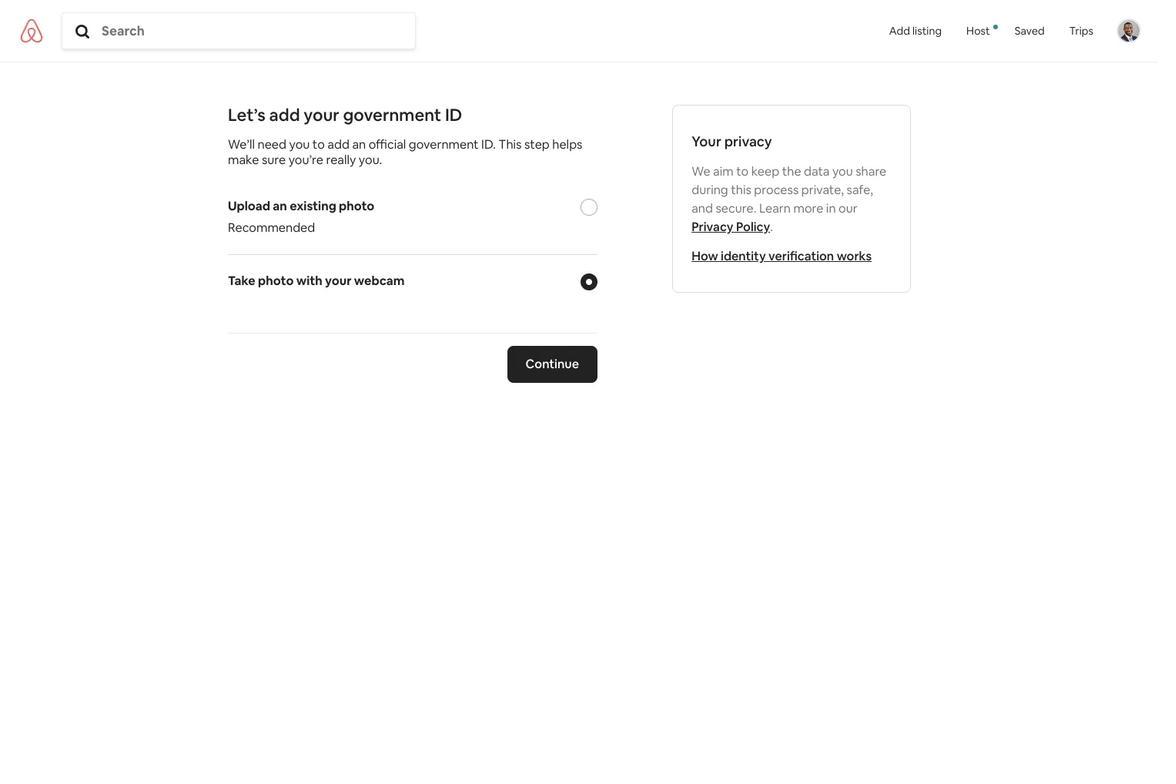 Task type: describe. For each thing, give the bounding box(es) containing it.
privacy
[[692, 219, 734, 235]]

listing
[[913, 24, 942, 38]]

let's
[[228, 104, 266, 126]]

.
[[770, 219, 773, 235]]

to inside the we aim to keep the data you share during this process private, safe, and secure. learn more in our privacy policy .
[[737, 163, 749, 179]]

data
[[804, 163, 830, 179]]

safe,
[[847, 182, 874, 198]]

an inside 'we'll need you to add an official government id. this step helps make sure you're really you.'
[[352, 136, 366, 153]]

works
[[837, 248, 872, 264]]

photo inside "upload an existing photo recommended"
[[339, 198, 375, 214]]

0 horizontal spatial add
[[269, 104, 300, 126]]

we'll
[[228, 136, 255, 153]]

verification
[[769, 248, 835, 264]]

0 vertical spatial government
[[343, 104, 442, 126]]

host
[[967, 24, 990, 38]]

helps
[[553, 136, 583, 153]]

webcam
[[354, 273, 405, 289]]

an inside "upload an existing photo recommended"
[[273, 198, 287, 214]]

add
[[890, 24, 911, 38]]

share
[[856, 163, 887, 179]]

identity
[[721, 248, 766, 264]]

privacy policy link
[[692, 219, 770, 235]]

learn
[[760, 200, 791, 216]]

ben's account image
[[1119, 20, 1140, 42]]

private,
[[802, 182, 844, 198]]

Take photo with your webcam radio
[[581, 273, 598, 290]]

make
[[228, 152, 259, 168]]

with
[[296, 273, 323, 289]]

host button
[[955, 0, 1003, 62]]

0 vertical spatial your
[[304, 104, 340, 126]]

existing
[[290, 198, 336, 214]]

this
[[731, 182, 752, 198]]

sure
[[262, 152, 286, 168]]

1 vertical spatial your
[[325, 273, 352, 289]]

secure.
[[716, 200, 757, 216]]

id
[[445, 104, 462, 126]]

to inside 'we'll need you to add an official government id. this step helps make sure you're really you.'
[[313, 136, 325, 153]]

take photo with your webcam
[[228, 273, 405, 289]]

step
[[525, 136, 550, 153]]

our
[[839, 200, 858, 216]]

how identity verification works
[[692, 248, 872, 264]]

and
[[692, 200, 713, 216]]

continue button
[[507, 346, 598, 383]]

recommended
[[228, 220, 315, 236]]

we
[[692, 163, 711, 179]]



Task type: locate. For each thing, give the bounding box(es) containing it.
add down let's add your government id
[[328, 136, 350, 153]]

1 horizontal spatial add
[[328, 136, 350, 153]]

None radio
[[581, 199, 598, 216]]

photo
[[339, 198, 375, 214], [258, 273, 294, 289]]

1 vertical spatial to
[[737, 163, 749, 179]]

to up this
[[737, 163, 749, 179]]

0 horizontal spatial to
[[313, 136, 325, 153]]

0 horizontal spatial you
[[289, 136, 310, 153]]

add listing link
[[877, 0, 955, 62]]

you up "safe,"
[[833, 163, 853, 179]]

official
[[369, 136, 406, 153]]

to left really
[[313, 136, 325, 153]]

how
[[692, 248, 719, 264]]

government up official
[[343, 104, 442, 126]]

1 vertical spatial government
[[409, 136, 479, 153]]

add listing
[[890, 24, 942, 38]]

0 vertical spatial photo
[[339, 198, 375, 214]]

you
[[289, 136, 310, 153], [833, 163, 853, 179]]

1 horizontal spatial photo
[[339, 198, 375, 214]]

you inside 'we'll need you to add an official government id. this step helps make sure you're really you.'
[[289, 136, 310, 153]]

the
[[782, 163, 802, 179]]

0 vertical spatial add
[[269, 104, 300, 126]]

we'll need you to add an official government id. this step helps make sure you're really you.
[[228, 136, 583, 168]]

1 vertical spatial you
[[833, 163, 853, 179]]

saved link
[[1003, 0, 1058, 62]]

0 vertical spatial you
[[289, 136, 310, 153]]

add inside 'we'll need you to add an official government id. this step helps make sure you're really you.'
[[328, 136, 350, 153]]

0 horizontal spatial an
[[273, 198, 287, 214]]

upload an existing photo recommended
[[228, 198, 375, 236]]

photo right existing
[[339, 198, 375, 214]]

0 vertical spatial an
[[352, 136, 366, 153]]

government inside 'we'll need you to add an official government id. this step helps make sure you're really you.'
[[409, 136, 479, 153]]

None search field
[[62, 22, 415, 39]]

privacy
[[725, 133, 772, 150]]

add
[[269, 104, 300, 126], [328, 136, 350, 153]]

1 vertical spatial photo
[[258, 273, 294, 289]]

1 vertical spatial add
[[328, 136, 350, 153]]

more
[[794, 200, 824, 216]]

1 horizontal spatial to
[[737, 163, 749, 179]]

to
[[313, 136, 325, 153], [737, 163, 749, 179]]

you right need
[[289, 136, 310, 153]]

really
[[326, 152, 356, 168]]

how identity verification works button
[[692, 248, 872, 264]]

take
[[228, 273, 256, 289]]

we aim to keep the data you share during this process private, safe, and secure. learn more in our privacy policy .
[[692, 163, 887, 235]]

continue
[[526, 356, 579, 372]]

1 vertical spatial an
[[273, 198, 287, 214]]

1 horizontal spatial an
[[352, 136, 366, 153]]

your
[[692, 133, 722, 150]]

let's add your government id
[[228, 104, 462, 126]]

upload
[[228, 198, 270, 214]]

trips link
[[1058, 0, 1106, 62]]

0 vertical spatial to
[[313, 136, 325, 153]]

your
[[304, 104, 340, 126], [325, 273, 352, 289]]

photo left with
[[258, 273, 294, 289]]

saved
[[1015, 24, 1045, 38]]

government
[[343, 104, 442, 126], [409, 136, 479, 153]]

this
[[499, 136, 522, 153]]

0 horizontal spatial photo
[[258, 273, 294, 289]]

an left official
[[352, 136, 366, 153]]

policy
[[736, 219, 770, 235]]

your right with
[[325, 273, 352, 289]]

need
[[258, 136, 287, 153]]

1 horizontal spatial you
[[833, 163, 853, 179]]

your privacy
[[692, 133, 772, 150]]

your up you're
[[304, 104, 340, 126]]

an up recommended
[[273, 198, 287, 214]]

trips
[[1070, 24, 1094, 38]]

you're
[[289, 152, 324, 168]]

you inside the we aim to keep the data you share during this process private, safe, and secure. learn more in our privacy policy .
[[833, 163, 853, 179]]

Search text field
[[102, 22, 412, 39]]

you.
[[359, 152, 382, 168]]

add up need
[[269, 104, 300, 126]]

id.
[[482, 136, 496, 153]]

process
[[754, 182, 799, 198]]

government down id
[[409, 136, 479, 153]]

during
[[692, 182, 729, 198]]

aim
[[713, 163, 734, 179]]

in
[[827, 200, 836, 216]]

, has notifications image
[[994, 25, 998, 29]]

keep
[[752, 163, 780, 179]]

an
[[352, 136, 366, 153], [273, 198, 287, 214]]



Task type: vqa. For each thing, say whether or not it's contained in the screenshot.
attract
no



